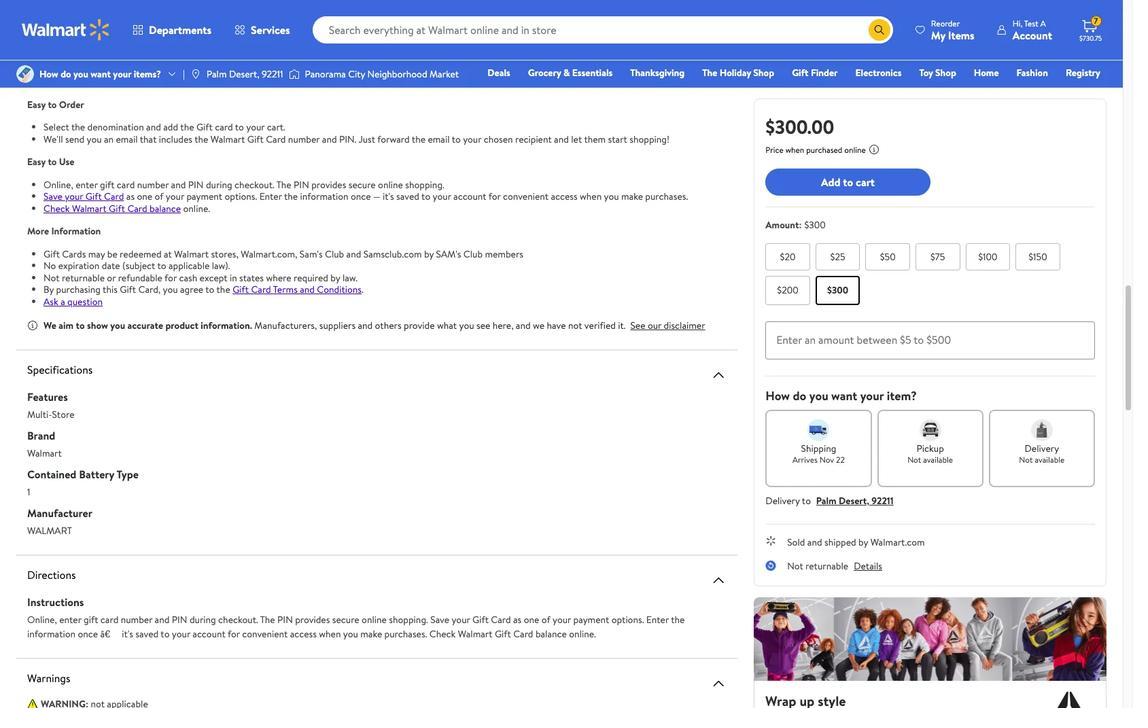 Task type: describe. For each thing, give the bounding box(es) containing it.
to left use
[[48, 155, 57, 169]]

number inside the select the denomination and add the gift card to your cart. we'll send you an email that includes the walmart gift card number and pin. just forward the email to your chosen recipient and let them start shopping!
[[288, 132, 320, 146]]

aim
[[59, 319, 74, 332]]

date
[[102, 259, 120, 273]]

home
[[974, 66, 999, 80]]

make inside online, enter gift card number and pin during checkout. the pin provides secure online shopping. save your gift card as one of your payment options. enter the information once — it's saved to your account for convenient access when you make purchases. check walmart gift card balance online.
[[621, 190, 643, 203]]

of inside online, enter gift card number and pin during checkout. the pin provides secure online shopping. save your gift card as one of your payment options. enter the information once — it's saved to your account for convenient access when you make purchases. check walmart gift card balance online.
[[155, 190, 164, 203]]

secure inside instructions online, enter gift card number and pin during checkout. the pin provides secure online shopping. save your gift card as one of your payment options. enter the information once â it's saved to your account for convenient access when you make purchases. check walmart gift card balance online.
[[332, 613, 359, 627]]

want for item?
[[832, 387, 858, 404]]

a
[[1041, 17, 1046, 29]]

22
[[836, 454, 845, 466]]

$150
[[1029, 250, 1048, 264]]

online. inside online, enter gift card number and pin during checkout. the pin provides secure online shopping. save your gift card as one of your payment options. enter the information once — it's saved to your account for convenient access when you make purchases. check walmart gift card balance online.
[[183, 202, 210, 215]]

city
[[348, 67, 365, 81]]

more information
[[27, 224, 101, 238]]

specifications
[[27, 362, 93, 377]]

0 horizontal spatial by
[[331, 271, 340, 285]]

sold and shipped by walmart.com
[[788, 536, 925, 549]]

manufacturer
[[27, 506, 92, 521]]

1 vertical spatial enter
[[777, 332, 802, 347]]

see our disclaimer button
[[631, 319, 706, 332]]

walmart inside gift cards may be redeemed at walmart stores, walmart.com, sam's club and samsclub.com by sam's club members no expiration date (subject to applicable law). not returnable or refundable for cash except in states where required by law. by purchasing this gift card, you agree to the gift card terms and conditions . ask a question
[[174, 247, 209, 261]]

specifications image
[[711, 367, 727, 383]]

grocery & essentials
[[528, 66, 613, 80]]

(subject
[[122, 259, 155, 273]]

purchased
[[807, 144, 843, 156]]

$5
[[900, 332, 912, 347]]

intent image for pickup image
[[920, 419, 941, 441]]

2 horizontal spatial when
[[786, 144, 805, 156]]

registry link
[[1060, 65, 1107, 80]]

convenient for you and fun for them, the walmart gift card makes a great gift for anyone.
[[27, 27, 402, 41]]

amount: $300
[[766, 218, 826, 232]]

0 vertical spatial desert,
[[229, 67, 260, 81]]

one
[[997, 85, 1017, 99]]

add to cart button
[[766, 169, 931, 196]]

information inside instructions online, enter gift card number and pin during checkout. the pin provides secure online shopping. save your gift card as one of your payment options. enter the information once â it's saved to your account for convenient access when you make purchases. check walmart gift card balance online.
[[27, 628, 76, 641]]

walmart+
[[1060, 85, 1101, 99]]

priceoptions option group
[[760, 243, 1095, 311]]

and inside instructions online, enter gift card number and pin during checkout. the pin provides secure online shopping. save your gift card as one of your payment options. enter the information once â it's saved to your account for convenient access when you make purchases. check walmart gift card balance online.
[[155, 613, 170, 627]]

product details image
[[711, 3, 727, 19]]

do for how do you want your items?
[[61, 67, 71, 81]]

except
[[200, 271, 228, 285]]

services button
[[223, 14, 302, 46]]

clear search field text image
[[853, 24, 863, 35]]

1 club from the left
[[325, 247, 344, 261]]

walmart image
[[22, 19, 110, 41]]

complaint
[[377, 63, 421, 76]]

2 horizontal spatial at
[[512, 63, 521, 76]]

we'll
[[44, 132, 63, 146]]

secure inside online, enter gift card number and pin during checkout. the pin provides secure online shopping. save your gift card as one of your payment options. enter the information once — it's saved to your account for convenient access when you make purchases. check walmart gift card balance online.
[[349, 178, 376, 191]]

shipping
[[801, 442, 837, 455]]

easy for easy to use
[[27, 155, 46, 169]]

palm desert, 92211 button
[[817, 494, 894, 508]]

cart
[[856, 175, 875, 190]]

as inside instructions online, enter gift card number and pin during checkout. the pin provides secure online shopping. save your gift card as one of your payment options. enter the information once â it's saved to your account for convenient access when you make purchases. check walmart gift card balance online.
[[513, 613, 522, 627]]

account
[[1013, 28, 1053, 42]]

deals
[[488, 66, 510, 80]]

search icon image
[[874, 24, 885, 35]]

how do you want your item?
[[766, 387, 917, 404]]

convenient inside online, enter gift card number and pin during checkout. the pin provides secure online shopping. save your gift card as one of your payment options. enter the information once — it's saved to your account for convenient access when you make purchases. check walmart gift card balance online.
[[503, 190, 549, 203]]

walmart inside instructions online, enter gift card number and pin during checkout. the pin provides secure online shopping. save your gift card as one of your payment options. enter the information once â it's saved to your account for convenient access when you make purchases. check walmart gift card balance online.
[[458, 628, 493, 641]]

to right aim
[[76, 319, 85, 332]]

others
[[375, 319, 402, 332]]

makes
[[278, 27, 304, 41]]

to left cart.
[[235, 120, 244, 134]]

directions
[[27, 568, 76, 583]]

0 vertical spatial a
[[307, 27, 311, 41]]

Walmart Site-Wide search field
[[313, 16, 893, 44]]

required
[[294, 271, 328, 285]]

when inside instructions online, enter gift card number and pin during checkout. the pin provides secure online shopping. save your gift card as one of your payment options. enter the information once â it's saved to your account for convenient access when you make purchases. check walmart gift card balance online.
[[319, 628, 341, 641]]

online. inside instructions online, enter gift card number and pin during checkout. the pin provides secure online shopping. save your gift card as one of your payment options. enter the information once â it's saved to your account for convenient access when you make purchases. check walmart gift card balance online.
[[569, 628, 596, 641]]

instructions online, enter gift card number and pin during checkout. the pin provides secure online shopping. save your gift card as one of your payment options. enter the information once â it's saved to your account for convenient access when you make purchases. check walmart gift card balance online.
[[27, 595, 685, 641]]

0 vertical spatial online
[[845, 144, 866, 156]]

someone
[[36, 63, 73, 76]]

see
[[631, 319, 646, 332]]

payment inside instructions online, enter gift card number and pin during checkout. the pin provides secure online shopping. save your gift card as one of your payment options. enter the information once â it's saved to your account for convenient access when you make purchases. check walmart gift card balance online.
[[574, 613, 609, 627]]

should
[[121, 63, 148, 76]]

hi,
[[1013, 17, 1023, 29]]

if someone claims you should pay them in walmart gift cards, please report it at ftc complaint assistant. read more at gift card fraud prevention.
[[27, 63, 637, 76]]

warnings image
[[711, 676, 727, 692]]

cash
[[179, 271, 197, 285]]

returnable inside gift cards may be redeemed at walmart stores, walmart.com, sam's club and samsclub.com by sam's club members no expiration date (subject to applicable law). not returnable or refundable for cash except in states where required by law. by purchasing this gift card, you agree to the gift card terms and conditions . ask a question
[[62, 271, 105, 285]]

you inside online, enter gift card number and pin during checkout. the pin provides secure online shopping. save your gift card as one of your payment options. enter the information once — it's saved to your account for convenient access when you make purchases. check walmart gift card balance online.
[[604, 190, 619, 203]]

convenient inside instructions online, enter gift card number and pin during checkout. the pin provides secure online shopping. save your gift card as one of your payment options. enter the information once â it's saved to your account for convenient access when you make purchases. check walmart gift card balance online.
[[242, 628, 288, 641]]

save inside online, enter gift card number and pin during checkout. the pin provides secure online shopping. save your gift card as one of your payment options. enter the information once — it's saved to your account for convenient access when you make purchases. check walmart gift card balance online.
[[44, 190, 63, 203]]

one inside instructions online, enter gift card number and pin during checkout. the pin provides secure online shopping. save your gift card as one of your payment options. enter the information once â it's saved to your account for convenient access when you make purchases. check walmart gift card balance online.
[[524, 613, 539, 627]]

enter inside instructions online, enter gift card number and pin during checkout. the pin provides secure online shopping. save your gift card as one of your payment options. enter the information once â it's saved to your account for convenient access when you make purchases. check walmart gift card balance online.
[[59, 613, 81, 627]]

number inside instructions online, enter gift card number and pin during checkout. the pin provides secure online shopping. save your gift card as one of your payment options. enter the information once â it's saved to your account for convenient access when you make purchases. check walmart gift card balance online.
[[121, 613, 152, 627]]

0 horizontal spatial 92211
[[262, 67, 283, 81]]

sam's
[[436, 247, 461, 261]]

online, inside instructions online, enter gift card number and pin during checkout. the pin provides secure online shopping. save your gift card as one of your payment options. enter the information once â it's saved to your account for convenient access when you make purchases. check walmart gift card balance online.
[[27, 613, 57, 627]]

access inside online, enter gift card number and pin during checkout. the pin provides secure online shopping. save your gift card as one of your payment options. enter the information once — it's saved to your account for convenient access when you make purchases. check walmart gift card balance online.
[[551, 190, 578, 203]]

 image for palm
[[190, 69, 201, 80]]

2 club from the left
[[464, 247, 483, 261]]

shipped
[[825, 536, 857, 549]]

options. inside instructions online, enter gift card number and pin during checkout. the pin provides secure online shopping. save your gift card as one of your payment options. enter the information once â it's saved to your account for convenient access when you make purchases. check walmart gift card balance online.
[[612, 613, 644, 627]]

when inside online, enter gift card number and pin during checkout. the pin provides secure online shopping. save your gift card as one of your payment options. enter the information once — it's saved to your account for convenient access when you make purchases. check walmart gift card balance online.
[[580, 190, 602, 203]]

$300 inside priceoptions option group
[[828, 284, 849, 297]]

$25
[[831, 250, 846, 264]]

between
[[857, 332, 898, 347]]

the inside online, enter gift card number and pin during checkout. the pin provides secure online shopping. save your gift card as one of your payment options. enter the information once — it's saved to your account for convenient access when you make purchases. check walmart gift card balance online.
[[277, 178, 291, 191]]

more
[[488, 63, 510, 76]]

them,
[[157, 27, 182, 41]]

finder
[[811, 66, 838, 80]]

states
[[239, 271, 264, 285]]

shopping!
[[630, 132, 670, 146]]

arrives
[[793, 454, 818, 466]]

it's inside instructions online, enter gift card number and pin during checkout. the pin provides secure online shopping. save your gift card as one of your payment options. enter the information once â it's saved to your account for convenient access when you make purchases. check walmart gift card balance online.
[[122, 628, 133, 641]]

1 vertical spatial desert,
[[839, 494, 870, 508]]

delivery for to
[[766, 494, 800, 508]]

1 email from the left
[[116, 132, 138, 146]]

assistant.
[[423, 63, 463, 76]]

$300.00
[[766, 114, 835, 140]]

delivery for not
[[1025, 442, 1059, 455]]

gift inside online, enter gift card number and pin during checkout. the pin provides secure online shopping. save your gift card as one of your payment options. enter the information once — it's saved to your account for convenient access when you make purchases. check walmart gift card balance online.
[[100, 178, 115, 191]]

forward
[[378, 132, 410, 146]]

send
[[65, 132, 84, 146]]

let
[[571, 132, 582, 146]]

neighborhood
[[368, 67, 427, 81]]

the holiday shop
[[703, 66, 775, 80]]

you inside instructions online, enter gift card number and pin during checkout. the pin provides secure online shopping. save your gift card as one of your payment options. enter the information once â it's saved to your account for convenient access when you make purchases. check walmart gift card balance online.
[[343, 628, 358, 641]]

save your gift card link
[[44, 190, 124, 203]]

not inside pickup not available
[[908, 454, 922, 466]]

card inside gift cards may be redeemed at walmart stores, walmart.com, sam's club and samsclub.com by sam's club members no expiration date (subject to applicable law). not returnable or refundable for cash except in states where required by law. by purchasing this gift card, you agree to the gift card terms and conditions . ask a question
[[251, 283, 271, 296]]

the inside online, enter gift card number and pin during checkout. the pin provides secure online shopping. save your gift card as one of your payment options. enter the information once — it's saved to your account for convenient access when you make purchases. check walmart gift card balance online.
[[284, 190, 298, 203]]

1 horizontal spatial 92211
[[872, 494, 894, 508]]

how for how do you want your item?
[[766, 387, 790, 404]]

price
[[766, 144, 784, 156]]

conditions
[[317, 283, 362, 296]]

to right (subject
[[157, 259, 166, 273]]

order
[[59, 98, 84, 111]]

contained
[[27, 467, 76, 482]]

available for pickup
[[923, 454, 953, 466]]

reorder my items
[[931, 17, 975, 42]]

item?
[[887, 387, 917, 404]]

1 vertical spatial palm
[[817, 494, 837, 508]]

pickup
[[917, 442, 944, 455]]

2 email from the left
[[428, 132, 450, 146]]

you inside the select the denomination and add the gift card to your cart. we'll send you an email that includes the walmart gift card number and pin. just forward the email to your chosen recipient and let them start shopping!
[[87, 132, 102, 146]]

card inside the select the denomination and add the gift card to your cart. we'll send you an email that includes the walmart gift card number and pin. just forward the email to your chosen recipient and let them start shopping!
[[215, 120, 233, 134]]

number inside online, enter gift card number and pin during checkout. the pin provides secure online shopping. save your gift card as one of your payment options. enter the information once — it's saved to your account for convenient access when you make purchases. check walmart gift card balance online.
[[137, 178, 169, 191]]

redeemed
[[120, 247, 162, 261]]

amount:
[[766, 218, 802, 232]]

once inside instructions online, enter gift card number and pin during checkout. the pin provides secure online shopping. save your gift card as one of your payment options. enter the information once â it's saved to your account for convenient access when you make purchases. check walmart gift card balance online.
[[78, 628, 98, 641]]

to left chosen
[[452, 132, 461, 146]]

question
[[67, 295, 103, 308]]

1 vertical spatial an
[[805, 332, 816, 347]]

0 vertical spatial palm
[[207, 67, 227, 81]]

walmart inside features multi-store brand walmart contained battery type 1 manufacturer walmart
[[27, 447, 62, 460]]

to left order
[[48, 98, 57, 111]]

to inside online, enter gift card number and pin during checkout. the pin provides secure online shopping. save your gift card as one of your payment options. enter the information once — it's saved to your account for convenient access when you make purchases. check walmart gift card balance online.
[[422, 190, 431, 203]]

0 vertical spatial them
[[167, 63, 189, 76]]

for inside instructions online, enter gift card number and pin during checkout. the pin provides secure online shopping. save your gift card as one of your payment options. enter the information once â it's saved to your account for convenient access when you make purchases. check walmart gift card balance online.
[[228, 628, 240, 641]]

shipping arrives nov 22
[[793, 442, 845, 466]]

Enter an amount between $5 to $500 text field
[[766, 321, 1095, 360]]

terms
[[273, 283, 298, 296]]

toy shop link
[[913, 65, 963, 80]]

balance inside instructions online, enter gift card number and pin during checkout. the pin provides secure online shopping. save your gift card as one of your payment options. enter the information once â it's saved to your account for convenient access when you make purchases. check walmart gift card balance online.
[[536, 628, 567, 641]]

for inside gift cards may be redeemed at walmart stores, walmart.com, sam's club and samsclub.com by sam's club members no expiration date (subject to applicable law). not returnable or refundable for cash except in states where required by law. by purchasing this gift card, you agree to the gift card terms and conditions . ask a question
[[165, 271, 177, 285]]

not down sold
[[788, 559, 804, 573]]

card inside instructions online, enter gift card number and pin during checkout. the pin provides secure online shopping. save your gift card as one of your payment options. enter the information once â it's saved to your account for convenient access when you make purchases. check walmart gift card balance online.
[[101, 613, 119, 627]]

balance inside online, enter gift card number and pin during checkout. the pin provides secure online shopping. save your gift card as one of your payment options. enter the information once — it's saved to your account for convenient access when you make purchases. check walmart gift card balance online.
[[150, 202, 181, 215]]

fun
[[126, 27, 140, 41]]

to inside instructions online, enter gift card number and pin during checkout. the pin provides secure online shopping. save your gift card as one of your payment options. enter the information once â it's saved to your account for convenient access when you make purchases. check walmart gift card balance online.
[[161, 628, 170, 641]]

accurate
[[127, 319, 163, 332]]

intent image for delivery image
[[1031, 419, 1053, 441]]

available for delivery
[[1035, 454, 1065, 466]]

save inside instructions online, enter gift card number and pin during checkout. the pin provides secure online shopping. save your gift card as one of your payment options. enter the information once â it's saved to your account for convenient access when you make purchases. check walmart gift card balance online.
[[431, 613, 450, 627]]

payment inside online, enter gift card number and pin during checkout. the pin provides secure online shopping. save your gift card as one of your payment options. enter the information once — it's saved to your account for convenient access when you make purchases. check walmart gift card balance online.
[[187, 190, 222, 203]]

check inside online, enter gift card number and pin during checkout. the pin provides secure online shopping. save your gift card as one of your payment options. enter the information once — it's saved to your account for convenient access when you make purchases. check walmart gift card balance online.
[[44, 202, 70, 215]]

provides inside online, enter gift card number and pin during checkout. the pin provides secure online shopping. save your gift card as one of your payment options. enter the information once — it's saved to your account for convenient access when you make purchases. check walmart gift card balance online.
[[312, 178, 346, 191]]

online, inside online, enter gift card number and pin during checkout. the pin provides secure online shopping. save your gift card as one of your payment options. enter the information once — it's saved to your account for convenient access when you make purchases. check walmart gift card balance online.
[[44, 178, 73, 191]]

0 horizontal spatial in
[[191, 63, 199, 76]]

how for how do you want your items?
[[39, 67, 58, 81]]

not
[[568, 319, 582, 332]]

once inside online, enter gift card number and pin during checkout. the pin provides secure online shopping. save your gift card as one of your payment options. enter the information once — it's saved to your account for convenient access when you make purchases. check walmart gift card balance online.
[[351, 190, 371, 203]]

during inside instructions online, enter gift card number and pin during checkout. the pin provides secure online shopping. save your gift card as one of your payment options. enter the information once â it's saved to your account for convenient access when you make purchases. check walmart gift card balance online.
[[190, 613, 216, 627]]

warnings
[[27, 671, 70, 686]]

cards
[[62, 247, 86, 261]]

account inside online, enter gift card number and pin during checkout. the pin provides secure online shopping. save your gift card as one of your payment options. enter the information once — it's saved to your account for convenient access when you make purchases. check walmart gift card balance online.
[[454, 190, 487, 203]]

select
[[44, 120, 69, 134]]

0 vertical spatial the
[[703, 66, 718, 80]]

$50
[[880, 250, 896, 264]]

enter inside online, enter gift card number and pin during checkout. the pin provides secure online shopping. save your gift card as one of your payment options. enter the information once — it's saved to your account for convenient access when you make purchases. check walmart gift card balance online.
[[76, 178, 98, 191]]

2 vertical spatial by
[[859, 536, 869, 549]]

pay
[[150, 63, 165, 76]]

store
[[52, 408, 74, 422]]

1 horizontal spatial returnable
[[806, 559, 849, 573]]



Task type: vqa. For each thing, say whether or not it's contained in the screenshot.
Santee Store  icon
no



Task type: locate. For each thing, give the bounding box(es) containing it.
gift left 'cards,'
[[238, 63, 253, 76]]

gift finder link
[[786, 65, 844, 80]]

during inside online, enter gift card number and pin during checkout. the pin provides secure online shopping. save your gift card as one of your payment options. enter the information once — it's saved to your account for convenient access when you make purchases. check walmart gift card balance online.
[[206, 178, 232, 191]]

directions image
[[711, 573, 727, 589]]

shopping. inside instructions online, enter gift card number and pin during checkout. the pin provides secure online shopping. save your gift card as one of your payment options. enter the information once â it's saved to your account for convenient access when you make purchases. check walmart gift card balance online.
[[389, 613, 428, 627]]

1 vertical spatial easy
[[27, 155, 46, 169]]

0 vertical spatial enter
[[259, 190, 282, 203]]

to right $5
[[914, 332, 924, 347]]

0 vertical spatial make
[[621, 190, 643, 203]]

what
[[437, 319, 457, 332]]

 image
[[289, 67, 300, 81], [190, 69, 201, 80]]

1 horizontal spatial enter
[[646, 613, 669, 627]]

 image right 'cards,'
[[289, 67, 300, 81]]

online, down easy to use
[[44, 178, 73, 191]]

0 vertical spatial save
[[44, 190, 63, 203]]

0 vertical spatial how
[[39, 67, 58, 81]]

email
[[116, 132, 138, 146], [428, 132, 450, 146]]

desert, down services popup button
[[229, 67, 260, 81]]

options. inside online, enter gift card number and pin during checkout. the pin provides secure online shopping. save your gift card as one of your payment options. enter the information once — it's saved to your account for convenient access when you make purchases. check walmart gift card balance online.
[[225, 190, 257, 203]]

1 vertical spatial save
[[431, 613, 450, 627]]

grocery
[[528, 66, 561, 80]]

0 horizontal spatial club
[[325, 247, 344, 261]]

92211 down services
[[262, 67, 283, 81]]

members
[[485, 247, 524, 261]]

1 vertical spatial online
[[378, 178, 403, 191]]

to down arrives
[[802, 494, 811, 508]]

card
[[256, 27, 276, 41], [542, 63, 562, 76], [266, 132, 286, 146], [104, 190, 124, 203], [127, 202, 147, 215], [251, 283, 271, 296], [491, 613, 511, 627], [513, 628, 533, 641]]

1 vertical spatial do
[[793, 387, 807, 404]]

not inside gift cards may be redeemed at walmart stores, walmart.com, sam's club and samsclub.com by sam's club members no expiration date (subject to applicable law). not returnable or refundable for cash except in states where required by law. by purchasing this gift card, you agree to the gift card terms and conditions . ask a question
[[44, 271, 60, 285]]

Search search field
[[313, 16, 893, 44]]

it's
[[383, 190, 394, 203], [122, 628, 133, 641]]

select the denomination and add the gift card to your cart. we'll send you an email that includes the walmart gift card number and pin. just forward the email to your chosen recipient and let them start shopping!
[[44, 120, 670, 146]]

want left the should
[[91, 67, 111, 81]]

purchases. inside online, enter gift card number and pin during checkout. the pin provides secure online shopping. save your gift card as one of your payment options. enter the information once — it's saved to your account for convenient access when you make purchases. check walmart gift card balance online.
[[646, 190, 688, 203]]

we
[[533, 319, 545, 332]]

0 vertical spatial enter
[[76, 178, 98, 191]]

delivery to palm desert, 92211
[[766, 494, 894, 508]]

checkout. inside online, enter gift card number and pin during checkout. the pin provides secure online shopping. save your gift card as one of your payment options. enter the information once — it's saved to your account for convenient access when you make purchases. check walmart gift card balance online.
[[235, 178, 275, 191]]

walmart inside online, enter gift card number and pin during checkout. the pin provides secure online shopping. save your gift card as one of your payment options. enter the information once — it's saved to your account for convenient access when you make purchases. check walmart gift card balance online.
[[72, 202, 107, 215]]

details button
[[854, 559, 883, 573]]

claims
[[75, 63, 101, 76]]

palm
[[207, 67, 227, 81], [817, 494, 837, 508]]

0 horizontal spatial purchases.
[[385, 628, 427, 641]]

online inside instructions online, enter gift card number and pin during checkout. the pin provides secure online shopping. save your gift card as one of your payment options. enter the information once â it's saved to your account for convenient access when you make purchases. check walmart gift card balance online.
[[362, 613, 387, 627]]

1 vertical spatial checkout.
[[218, 613, 258, 627]]

â
[[100, 628, 120, 641]]

purchases. inside instructions online, enter gift card number and pin during checkout. the pin provides secure online shopping. save your gift card as one of your payment options. enter the information once â it's saved to your account for convenient access when you make purchases. check walmart gift card balance online.
[[385, 628, 427, 641]]

0 horizontal spatial make
[[361, 628, 382, 641]]

1 horizontal spatial account
[[454, 190, 487, 203]]

it's inside online, enter gift card number and pin during checkout. the pin provides secure online shopping. save your gift card as one of your payment options. enter the information once — it's saved to your account for convenient access when you make purchases. check walmart gift card balance online.
[[383, 190, 394, 203]]

walmart.com,
[[241, 247, 297, 261]]

email right forward
[[428, 132, 450, 146]]

in
[[191, 63, 199, 76], [230, 271, 237, 285]]

0 horizontal spatial online.
[[183, 202, 210, 215]]

2 available from the left
[[1035, 454, 1065, 466]]

1 horizontal spatial by
[[424, 247, 434, 261]]

by left law. on the left
[[331, 271, 340, 285]]

card inside the select the denomination and add the gift card to your cart. we'll send you an email that includes the walmart gift card number and pin. just forward the email to your chosen recipient and let them start shopping!
[[266, 132, 286, 146]]

it's right —
[[383, 190, 394, 203]]

access inside instructions online, enter gift card number and pin during checkout. the pin provides secure online shopping. save your gift card as one of your payment options. enter the information once â it's saved to your account for convenient access when you make purchases. check walmart gift card balance online.
[[290, 628, 317, 641]]

1 horizontal spatial how
[[766, 387, 790, 404]]

shop inside toy shop "link"
[[936, 66, 957, 80]]

1 vertical spatial enter
[[59, 613, 81, 627]]

the holiday shop link
[[696, 65, 781, 80]]

it
[[340, 63, 346, 76]]

toy
[[920, 66, 933, 80]]

0 vertical spatial once
[[351, 190, 371, 203]]

holiday
[[720, 66, 751, 80]]

ftc
[[359, 63, 375, 76]]

brand
[[27, 428, 55, 443]]

0 horizontal spatial delivery
[[766, 494, 800, 508]]

0 horizontal spatial balance
[[150, 202, 181, 215]]

to right agree
[[206, 283, 214, 296]]

a inside gift cards may be redeemed at walmart stores, walmart.com, sam's club and samsclub.com by sam's club members no expiration date (subject to applicable law). not returnable or refundable for cash except in states where required by law. by purchasing this gift card, you agree to the gift card terms and conditions . ask a question
[[61, 295, 65, 308]]

an right 'send'
[[104, 132, 114, 146]]

them inside the select the denomination and add the gift card to your cart. we'll send you an email that includes the walmart gift card number and pin. just forward the email to your chosen recipient and let them start shopping!
[[584, 132, 606, 146]]

0 vertical spatial number
[[288, 132, 320, 146]]

services
[[251, 22, 290, 37]]

0 vertical spatial options.
[[225, 190, 257, 203]]

1 vertical spatial during
[[190, 613, 216, 627]]

an inside the select the denomination and add the gift card to your cart. we'll send you an email that includes the walmart gift card number and pin. just forward the email to your chosen recipient and let them start shopping!
[[104, 132, 114, 146]]

1 horizontal spatial once
[[351, 190, 371, 203]]

at right it
[[348, 63, 356, 76]]

by right shipped
[[859, 536, 869, 549]]

shop right holiday
[[754, 66, 775, 80]]

1 vertical spatial $300
[[828, 284, 849, 297]]

one debit link
[[990, 84, 1049, 99]]

 image for panorama
[[289, 67, 300, 81]]

0 vertical spatial convenient
[[503, 190, 549, 203]]

verified
[[585, 319, 616, 332]]

make
[[621, 190, 643, 203], [361, 628, 382, 641]]

1 horizontal spatial as
[[513, 613, 522, 627]]

1 horizontal spatial saved
[[396, 190, 419, 203]]

saved right —
[[396, 190, 419, 203]]

1 horizontal spatial balance
[[536, 628, 567, 641]]

$20
[[780, 250, 796, 264]]

desert, up sold and shipped by walmart.com
[[839, 494, 870, 508]]

 image
[[16, 65, 34, 83]]

you inside gift cards may be redeemed at walmart stores, walmart.com, sam's club and samsclub.com by sam's club members no expiration date (subject to applicable law). not returnable or refundable for cash except in states where required by law. by purchasing this gift card, you agree to the gift card terms and conditions . ask a question
[[163, 283, 178, 296]]

$730.75
[[1080, 33, 1102, 43]]

1 horizontal spatial desert,
[[839, 494, 870, 508]]

checkout. inside instructions online, enter gift card number and pin during checkout. the pin provides secure online shopping. save your gift card as one of your payment options. enter the information once â it's saved to your account for convenient access when you make purchases. check walmart gift card balance online.
[[218, 613, 258, 627]]

1 horizontal spatial want
[[832, 387, 858, 404]]

1 horizontal spatial in
[[230, 271, 237, 285]]

information left —
[[300, 190, 349, 203]]

start
[[608, 132, 627, 146]]

do left claims
[[61, 67, 71, 81]]

suppliers
[[319, 319, 356, 332]]

2 vertical spatial number
[[121, 613, 152, 627]]

1 horizontal spatial payment
[[574, 613, 609, 627]]

intent image for shipping image
[[808, 419, 830, 441]]

check walmart gift card balance link
[[44, 202, 181, 215]]

check inside instructions online, enter gift card number and pin during checkout. the pin provides secure online shopping. save your gift card as one of your payment options. enter the information once â it's saved to your account for convenient access when you make purchases. check walmart gift card balance online.
[[430, 628, 456, 641]]

online inside online, enter gift card number and pin during checkout. the pin provides secure online shopping. save your gift card as one of your payment options. enter the information once — it's saved to your account for convenient access when you make purchases. check walmart gift card balance online.
[[378, 178, 403, 191]]

and inside online, enter gift card number and pin during checkout. the pin provides secure online shopping. save your gift card as one of your payment options. enter the information once — it's saved to your account for convenient access when you make purchases. check walmart gift card balance online.
[[171, 178, 186, 191]]

1 horizontal spatial information
[[300, 190, 349, 203]]

0 vertical spatial $300
[[805, 218, 826, 232]]

0 horizontal spatial available
[[923, 454, 953, 466]]

easy down "we'll"
[[27, 155, 46, 169]]

battery
[[79, 467, 114, 482]]

0 vertical spatial check
[[44, 202, 70, 215]]

information down instructions
[[27, 628, 76, 641]]

debit
[[1019, 85, 1043, 99]]

manufacturers,
[[255, 319, 317, 332]]

at inside gift cards may be redeemed at walmart stores, walmart.com, sam's club and samsclub.com by sam's club members no expiration date (subject to applicable law). not returnable or refundable for cash except in states where required by law. by purchasing this gift card, you agree to the gift card terms and conditions . ask a question
[[164, 247, 172, 261]]

1 vertical spatial want
[[832, 387, 858, 404]]

once
[[351, 190, 371, 203], [78, 628, 98, 641]]

enter inside instructions online, enter gift card number and pin during checkout. the pin provides secure online shopping. save your gift card as one of your payment options. enter the information once â it's saved to your account for convenient access when you make purchases. check walmart gift card balance online.
[[646, 613, 669, 627]]

it's right â
[[122, 628, 133, 641]]

0 horizontal spatial an
[[104, 132, 114, 146]]

shop right toy
[[936, 66, 957, 80]]

walmart inside the select the denomination and add the gift card to your cart. we'll send you an email that includes the walmart gift card number and pin. just forward the email to your chosen recipient and let them start shopping!
[[211, 132, 245, 146]]

1 available from the left
[[923, 454, 953, 466]]

1 horizontal spatial club
[[464, 247, 483, 261]]

palm desert, 92211
[[207, 67, 283, 81]]

card up â
[[101, 613, 119, 627]]

them right the let at the top
[[584, 132, 606, 146]]

number
[[288, 132, 320, 146], [137, 178, 169, 191], [121, 613, 152, 627]]

0 horizontal spatial convenient
[[242, 628, 288, 641]]

1 horizontal spatial email
[[428, 132, 450, 146]]

—
[[373, 190, 380, 203]]

by left sam's
[[424, 247, 434, 261]]

once left â
[[78, 628, 98, 641]]

palm down nov
[[817, 494, 837, 508]]

gift up check walmart gift card balance link
[[100, 178, 115, 191]]

do up shipping
[[793, 387, 807, 404]]

have
[[547, 319, 566, 332]]

delivery inside delivery not available
[[1025, 442, 1059, 455]]

saved right â
[[136, 628, 159, 641]]

2 shop from the left
[[936, 66, 957, 80]]

in right |
[[191, 63, 199, 76]]

2 horizontal spatial by
[[859, 536, 869, 549]]

want for items?
[[91, 67, 111, 81]]

1 vertical spatial once
[[78, 628, 98, 641]]

a left great
[[307, 27, 311, 41]]

&
[[564, 66, 570, 80]]

as inside online, enter gift card number and pin during checkout. the pin provides secure online shopping. save your gift card as one of your payment options. enter the information once — it's saved to your account for convenient access when you make purchases. check walmart gift card balance online.
[[126, 190, 135, 203]]

card right includes on the left top
[[215, 120, 233, 134]]

to left cart
[[843, 175, 854, 190]]

at right 'redeemed'
[[164, 247, 172, 261]]

available down intent image for pickup
[[923, 454, 953, 466]]

1 horizontal spatial check
[[430, 628, 456, 641]]

in inside gift cards may be redeemed at walmart stores, walmart.com, sam's club and samsclub.com by sam's club members no expiration date (subject to applicable law). not returnable or refundable for cash except in states where required by law. by purchasing this gift card, you agree to the gift card terms and conditions . ask a question
[[230, 271, 237, 285]]

online.
[[183, 202, 210, 215], [569, 628, 596, 641]]

1 horizontal spatial a
[[307, 27, 311, 41]]

them
[[167, 63, 189, 76], [584, 132, 606, 146]]

0 vertical spatial account
[[454, 190, 487, 203]]

2 horizontal spatial the
[[703, 66, 718, 80]]

0 vertical spatial secure
[[349, 178, 376, 191]]

warning image
[[27, 699, 38, 708]]

0 horizontal spatial palm
[[207, 67, 227, 81]]

samsclub.com
[[364, 247, 422, 261]]

shopping.
[[405, 178, 445, 191], [389, 613, 428, 627]]

want down amount
[[832, 387, 858, 404]]

0 vertical spatial easy
[[27, 98, 46, 111]]

an
[[104, 132, 114, 146], [805, 332, 816, 347]]

enter inside online, enter gift card number and pin during checkout. the pin provides secure online shopping. save your gift card as one of your payment options. enter the information once — it's saved to your account for convenient access when you make purchases. check walmart gift card balance online.
[[259, 190, 282, 203]]

0 vertical spatial 92211
[[262, 67, 283, 81]]

0 horizontal spatial want
[[91, 67, 111, 81]]

shop
[[754, 66, 775, 80], [936, 66, 957, 80]]

instructions
[[27, 595, 84, 610]]

1 horizontal spatial do
[[793, 387, 807, 404]]

once left —
[[351, 190, 371, 203]]

$300
[[805, 218, 826, 232], [828, 284, 849, 297]]

1 horizontal spatial online.
[[569, 628, 596, 641]]

the inside gift cards may be redeemed at walmart stores, walmart.com, sam's club and samsclub.com by sam's club members no expiration date (subject to applicable law). not returnable or refundable for cash except in states where required by law. by purchasing this gift card, you agree to the gift card terms and conditions . ask a question
[[217, 283, 230, 296]]

1 horizontal spatial an
[[805, 332, 816, 347]]

card up check walmart gift card balance link
[[117, 178, 135, 191]]

payment
[[187, 190, 222, 203], [574, 613, 609, 627]]

one
[[137, 190, 152, 203], [524, 613, 539, 627]]

legal information image
[[869, 144, 880, 155]]

$300 down '$25'
[[828, 284, 849, 297]]

1 vertical spatial information
[[27, 628, 76, 641]]

for inside online, enter gift card number and pin during checkout. the pin provides secure online shopping. save your gift card as one of your payment options. enter the information once — it's saved to your account for convenient access when you make purchases. check walmart gift card balance online.
[[489, 190, 501, 203]]

anyone.
[[370, 27, 402, 41]]

$300 right amount:
[[805, 218, 826, 232]]

0 horizontal spatial access
[[290, 628, 317, 641]]

saved inside online, enter gift card number and pin during checkout. the pin provides secure online shopping. save your gift card as one of your payment options. enter the information once — it's saved to your account for convenient access when you make purchases. check walmart gift card balance online.
[[396, 190, 419, 203]]

expiration
[[58, 259, 100, 273]]

2 vertical spatial the
[[260, 613, 275, 627]]

enter up check walmart gift card balance link
[[76, 178, 98, 191]]

you
[[92, 27, 107, 41], [104, 63, 118, 76], [73, 67, 88, 81], [87, 132, 102, 146], [604, 190, 619, 203], [163, 283, 178, 296], [110, 319, 125, 332], [459, 319, 474, 332], [810, 387, 829, 404], [343, 628, 358, 641]]

92211
[[262, 67, 283, 81], [872, 494, 894, 508]]

information
[[300, 190, 349, 203], [27, 628, 76, 641]]

the inside instructions online, enter gift card number and pin during checkout. the pin provides secure online shopping. save your gift card as one of your payment options. enter the information once â it's saved to your account for convenient access when you make purchases. check walmart gift card balance online.
[[671, 613, 685, 627]]

returnable
[[62, 271, 105, 285], [806, 559, 849, 573]]

online, down instructions
[[27, 613, 57, 627]]

0 horizontal spatial payment
[[187, 190, 222, 203]]

1 easy from the top
[[27, 98, 46, 111]]

1 vertical spatial them
[[584, 132, 606, 146]]

$100
[[979, 250, 998, 264]]

0 vertical spatial checkout.
[[235, 178, 275, 191]]

0 vertical spatial one
[[137, 190, 152, 203]]

in left states
[[230, 271, 237, 285]]

enter down instructions
[[59, 613, 81, 627]]

our
[[648, 319, 662, 332]]

email left the that
[[116, 132, 138, 146]]

not inside delivery not available
[[1019, 454, 1033, 466]]

0 horizontal spatial how
[[39, 67, 58, 81]]

.
[[362, 283, 364, 296]]

shop inside the holiday shop link
[[754, 66, 775, 80]]

features multi-store brand walmart contained battery type 1 manufacturer walmart
[[27, 390, 139, 538]]

more
[[27, 224, 49, 238]]

read
[[465, 63, 486, 76]]

easy to order
[[27, 98, 84, 111]]

shopping. inside online, enter gift card number and pin during checkout. the pin provides secure online shopping. save your gift card as one of your payment options. enter the information once — it's saved to your account for convenient access when you make purchases. check walmart gift card balance online.
[[405, 178, 445, 191]]

1 horizontal spatial at
[[348, 63, 356, 76]]

gift inside instructions online, enter gift card number and pin during checkout. the pin provides secure online shopping. save your gift card as one of your payment options. enter the information once â it's saved to your account for convenient access when you make purchases. check walmart gift card balance online.
[[84, 613, 98, 627]]

electronics
[[856, 66, 902, 80]]

returnable up question
[[62, 271, 105, 285]]

provide
[[404, 319, 435, 332]]

them right 'pay'
[[167, 63, 189, 76]]

items?
[[134, 67, 161, 81]]

easy for easy to order
[[27, 98, 46, 111]]

options.
[[225, 190, 257, 203], [612, 613, 644, 627]]

to right —
[[422, 190, 431, 203]]

stores,
[[211, 247, 239, 261]]

one inside online, enter gift card number and pin during checkout. the pin provides secure online shopping. save your gift card as one of your payment options. enter the information once — it's saved to your account for convenient access when you make purchases. check walmart gift card balance online.
[[137, 190, 152, 203]]

0 vertical spatial provides
[[312, 178, 346, 191]]

of inside instructions online, enter gift card number and pin during checkout. the pin provides secure online shopping. save your gift card as one of your payment options. enter the information once â it's saved to your account for convenient access when you make purchases. check walmart gift card balance online.
[[542, 613, 551, 627]]

market
[[430, 67, 459, 81]]

a right ask
[[61, 295, 65, 308]]

2 easy from the top
[[27, 155, 46, 169]]

1 horizontal spatial delivery
[[1025, 442, 1059, 455]]

gift right great
[[338, 27, 353, 41]]

information inside online, enter gift card number and pin during checkout. the pin provides secure online shopping. save your gift card as one of your payment options. enter the information once — it's saved to your account for convenient access when you make purchases. check walmart gift card balance online.
[[300, 190, 349, 203]]

make inside instructions online, enter gift card number and pin during checkout. the pin provides secure online shopping. save your gift card as one of your payment options. enter the information once â it's saved to your account for convenient access when you make purchases. check walmart gift card balance online.
[[361, 628, 382, 641]]

essentials
[[572, 66, 613, 80]]

available
[[923, 454, 953, 466], [1035, 454, 1065, 466]]

0 horizontal spatial one
[[137, 190, 152, 203]]

online
[[845, 144, 866, 156], [378, 178, 403, 191], [362, 613, 387, 627]]

delivery down intent image for delivery
[[1025, 442, 1059, 455]]

1 vertical spatial check
[[430, 628, 456, 641]]

0 horizontal spatial  image
[[190, 69, 201, 80]]

departments
[[149, 22, 212, 37]]

0 vertical spatial delivery
[[1025, 442, 1059, 455]]

available inside delivery not available
[[1035, 454, 1065, 466]]

0 vertical spatial want
[[91, 67, 111, 81]]

1 horizontal spatial options.
[[612, 613, 644, 627]]

1 horizontal spatial available
[[1035, 454, 1065, 466]]

account inside instructions online, enter gift card number and pin during checkout. the pin provides secure online shopping. save your gift card as one of your payment options. enter the information once â it's saved to your account for convenient access when you make purchases. check walmart gift card balance online.
[[193, 628, 226, 641]]

1 horizontal spatial them
[[584, 132, 606, 146]]

1 vertical spatial online.
[[569, 628, 596, 641]]

1 vertical spatial in
[[230, 271, 237, 285]]

provides inside instructions online, enter gift card number and pin during checkout. the pin provides secure online shopping. save your gift card as one of your payment options. enter the information once â it's saved to your account for convenient access when you make purchases. check walmart gift card balance online.
[[295, 613, 330, 627]]

do for how do you want your item?
[[793, 387, 807, 404]]

not down intent image for delivery
[[1019, 454, 1033, 466]]

$200
[[777, 284, 799, 297]]

toy shop
[[920, 66, 957, 80]]

to right â
[[161, 628, 170, 641]]

1 vertical spatial one
[[524, 613, 539, 627]]

at right more
[[512, 63, 521, 76]]

purchases.
[[646, 190, 688, 203], [385, 628, 427, 641]]

not up ask
[[44, 271, 60, 285]]

92211 up the walmart.com at the bottom
[[872, 494, 894, 508]]

1 horizontal spatial palm
[[817, 494, 837, 508]]

gift finder
[[792, 66, 838, 80]]

returnable down shipped
[[806, 559, 849, 573]]

delivery up sold
[[766, 494, 800, 508]]

0 horizontal spatial returnable
[[62, 271, 105, 285]]

 image right |
[[190, 69, 201, 80]]

an left amount
[[805, 332, 816, 347]]

card inside online, enter gift card number and pin during checkout. the pin provides secure online shopping. save your gift card as one of your payment options. enter the information once — it's saved to your account for convenient access when you make purchases. check walmart gift card balance online.
[[117, 178, 135, 191]]

applicable
[[169, 259, 210, 273]]

0 horizontal spatial desert,
[[229, 67, 260, 81]]

if
[[27, 63, 34, 76]]

grocery & essentials link
[[522, 65, 619, 80]]

1 horizontal spatial  image
[[289, 67, 300, 81]]

0 vertical spatial online.
[[183, 202, 210, 215]]

pin.
[[339, 132, 357, 146]]

1 vertical spatial by
[[331, 271, 340, 285]]

features
[[27, 390, 68, 405]]

1 vertical spatial delivery
[[766, 494, 800, 508]]

1 horizontal spatial make
[[621, 190, 643, 203]]

saved inside instructions online, enter gift card number and pin during checkout. the pin provides secure online shopping. save your gift card as one of your payment options. enter the information once â it's saved to your account for convenient access when you make purchases. check walmart gift card balance online.
[[136, 628, 159, 641]]

not down intent image for pickup
[[908, 454, 922, 466]]

the inside instructions online, enter gift card number and pin during checkout. the pin provides secure online shopping. save your gift card as one of your payment options. enter the information once â it's saved to your account for convenient access when you make purchases. check walmart gift card balance online.
[[260, 613, 275, 627]]

gift down instructions
[[84, 613, 98, 627]]

1 shop from the left
[[754, 66, 775, 80]]

want
[[91, 67, 111, 81], [832, 387, 858, 404]]

to inside "add to cart" button
[[843, 175, 854, 190]]

easy up the select
[[27, 98, 46, 111]]

0 vertical spatial returnable
[[62, 271, 105, 285]]

0 horizontal spatial information
[[27, 628, 76, 641]]

palm right |
[[207, 67, 227, 81]]

available inside pickup not available
[[923, 454, 953, 466]]

available down intent image for delivery
[[1035, 454, 1065, 466]]



